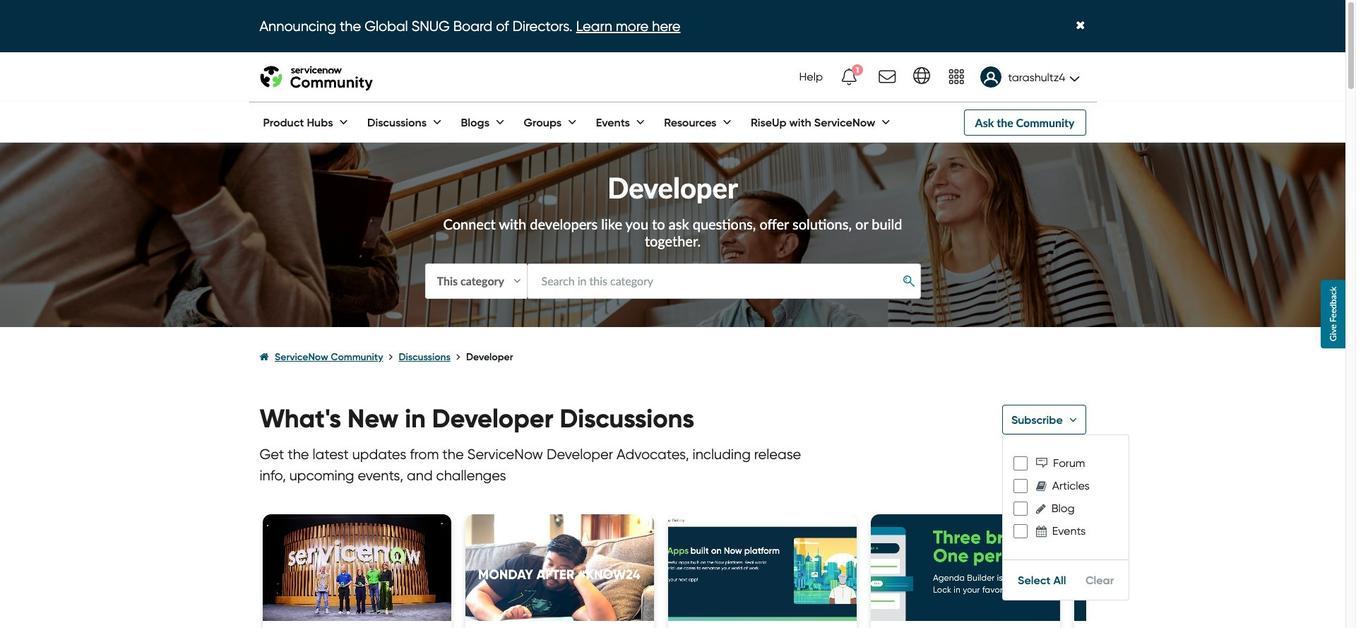 Task type: vqa. For each thing, say whether or not it's contained in the screenshot.
Search text box
yes



Task type: describe. For each thing, give the bounding box(es) containing it.
winners of the devvies 2024 pose onstage at the creatorcon keynote. image
[[262, 515, 451, 621]]

Search text field
[[527, 264, 921, 299]]

language selector image
[[914, 67, 931, 84]]

close image
[[1076, 20, 1085, 32]]



Task type: locate. For each thing, give the bounding box(es) containing it.
None checkbox
[[1014, 456, 1028, 470]]

list
[[260, 337, 1086, 376]]

menu
[[1002, 434, 1130, 600]]

menu bar
[[249, 103, 893, 142]]

None checkbox
[[1014, 479, 1028, 493], [1014, 501, 1028, 516], [1014, 524, 1028, 538], [1014, 479, 1028, 493], [1014, 501, 1028, 516], [1014, 524, 1028, 538]]

None submit
[[898, 271, 920, 291]]

tarashultz4 image
[[981, 67, 1002, 88]]

it's the monday after knowledge, don't wait too long to do some of these things that will keep the conversations going. image
[[465, 515, 654, 621]]



